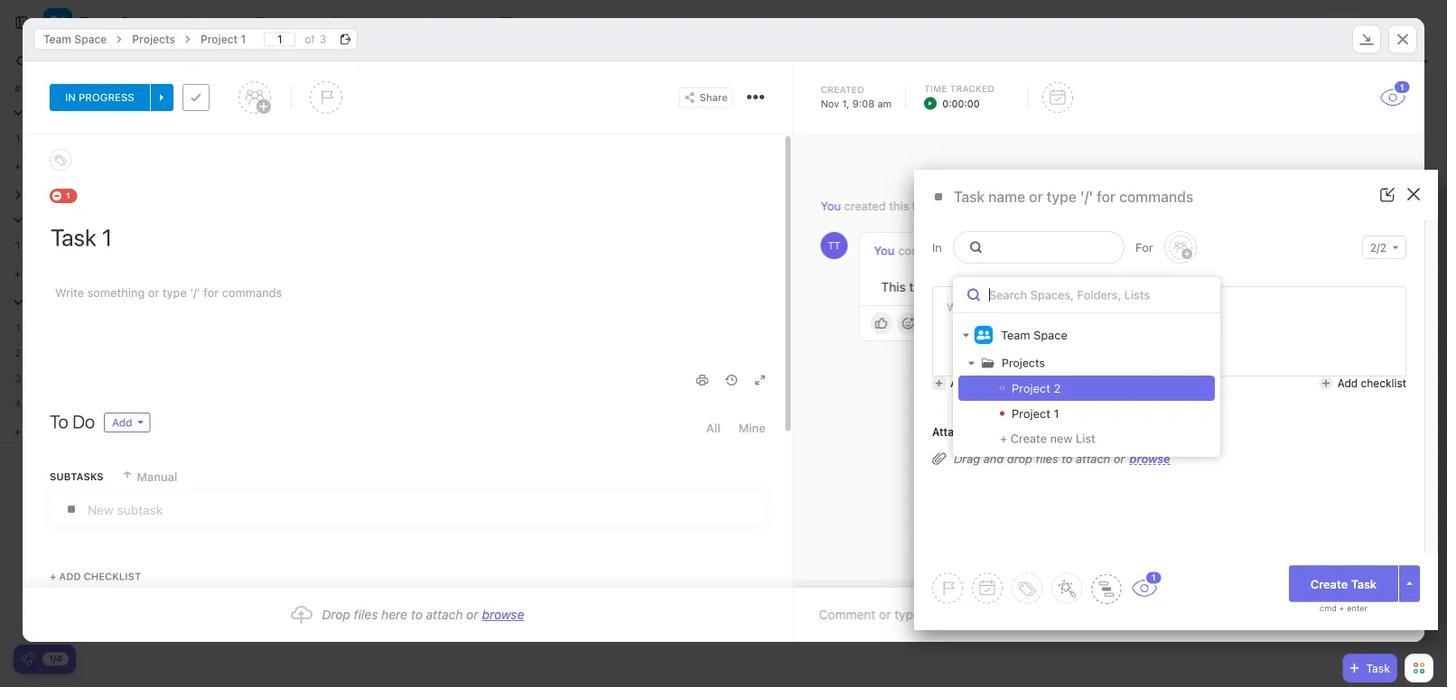 Task type: locate. For each thing, give the bounding box(es) containing it.
0 vertical spatial create
[[1011, 432, 1047, 445]]

table link
[[519, 0, 558, 45]]

3
[[320, 33, 326, 46], [15, 372, 21, 384]]

new task left do
[[24, 426, 69, 437]]

drag and drop files to attach or
[[954, 452, 1125, 466]]

1 vertical spatial list
[[1076, 432, 1096, 445]]

(you
[[1074, 199, 1099, 213]]

board
[[272, 15, 307, 30]]

task up enter on the bottom right of the page
[[1352, 577, 1377, 591]]

or inside the 'to do' dialog
[[466, 608, 479, 623]]

2 set priority image from the top
[[756, 392, 783, 419]]

correct typos
[[59, 131, 134, 145]]

of
[[305, 33, 315, 46]]

+ up 1/4
[[50, 571, 56, 583]]

2 set priority element from the top
[[756, 392, 783, 419]]

1 horizontal spatial 3
[[320, 33, 326, 46]]

attach right here
[[426, 608, 463, 623]]

0 vertical spatial 2
[[71, 239, 78, 253]]

2 vertical spatial 2
[[1054, 382, 1061, 395]]

task down correct
[[47, 160, 69, 172]]

automations button
[[1252, 9, 1336, 36]]

team up search in the left top of the page
[[43, 33, 71, 46]]

Set task position in this List number field
[[264, 32, 296, 47]]

0 horizontal spatial 2
[[15, 347, 21, 359]]

normal cell
[[0, 208, 1447, 232]]

0 vertical spatial new
[[24, 160, 45, 172]]

9:08
[[853, 98, 875, 109]]

0 vertical spatial to
[[408, 133, 422, 145]]

task body element
[[23, 135, 793, 595]]

2 vertical spatial team space
[[1001, 328, 1068, 342]]

1 vertical spatial project 1
[[1012, 407, 1059, 421]]

1 inside task body element
[[66, 191, 70, 201]]

space down as
[[1034, 328, 1068, 342]]

1 horizontal spatial space
[[120, 14, 162, 31]]

projects up the "search tasks..." text field
[[132, 33, 175, 46]]

1 horizontal spatial create
[[1311, 577, 1348, 591]]

to do cell
[[398, 126, 578, 150]]

1 vertical spatial 2
[[15, 347, 21, 359]]

team space inside button
[[80, 14, 162, 31]]

0 horizontal spatial files
[[354, 608, 378, 623]]

cell
[[217, 233, 398, 258], [398, 233, 578, 258], [578, 233, 759, 258], [36, 315, 217, 340], [217, 315, 398, 340], [398, 315, 578, 340], [578, 315, 759, 340], [36, 341, 217, 365], [217, 341, 398, 365], [398, 341, 578, 365], [578, 341, 759, 365], [36, 366, 217, 390], [217, 366, 398, 390], [398, 366, 578, 390], [578, 366, 759, 390], [217, 391, 398, 416], [398, 391, 578, 416], [578, 391, 759, 416], [36, 610, 217, 640], [578, 610, 759, 640]]

1 vertical spatial new
[[24, 267, 45, 279]]

0 vertical spatial subtasks
[[1066, 55, 1113, 68]]

0 horizontal spatial attach
[[426, 608, 463, 623]]

0 horizontal spatial share
[[700, 92, 728, 103]]

2 up the 4
[[15, 347, 21, 359]]

2 up new
[[1054, 382, 1061, 395]]

user friends image
[[977, 330, 991, 341]]

1 vertical spatial files
[[354, 608, 378, 623]]

files inside the 'to do' dialog
[[354, 608, 378, 623]]

subtasks
[[1066, 55, 1113, 68], [50, 471, 103, 483]]

24
[[1360, 201, 1373, 212]]

team inside team space button
[[80, 14, 116, 31]]

1 horizontal spatial add
[[951, 377, 971, 390]]

0 vertical spatial team
[[80, 14, 116, 31]]

0 vertical spatial you
[[821, 199, 841, 213]]

you up this
[[874, 244, 895, 258]]

+ inside task body element
[[50, 571, 56, 583]]

0 horizontal spatial add
[[59, 571, 81, 583]]

2 vertical spatial new
[[24, 426, 45, 437]]

1 vertical spatial share
[[700, 92, 728, 103]]

showing
[[1020, 55, 1063, 68]]

1 vertical spatial team space
[[43, 33, 107, 46]]

space inside task locations element
[[74, 33, 107, 46]]

2 vertical spatial space
[[1034, 328, 1068, 342]]

to do
[[408, 133, 440, 145]]

1,
[[842, 98, 850, 109]]

project inside task locations element
[[201, 33, 238, 46]]

0 vertical spatial space
[[120, 14, 162, 31]]

list right projects 'link'
[[209, 15, 230, 30]]

1
[[241, 33, 246, 46], [16, 132, 20, 144], [66, 191, 70, 201], [16, 239, 20, 251], [16, 322, 20, 333], [1054, 407, 1059, 421]]

set priority element
[[756, 367, 783, 394], [756, 392, 783, 419]]

New subtask text field
[[88, 493, 765, 526]]

add
[[951, 377, 971, 390], [1338, 377, 1358, 390], [59, 571, 81, 583]]

2 vertical spatial to
[[411, 608, 423, 623]]

4
[[15, 398, 21, 409]]

0 horizontal spatial projects
[[132, 33, 175, 46]]

0 horizontal spatial project 1
[[201, 33, 246, 46]]

do
[[73, 411, 95, 432]]

1 vertical spatial project
[[1012, 382, 1051, 395]]

project 1 left set task position in this list 'number field' at the left of page
[[201, 33, 246, 46]]

this
[[882, 280, 906, 295]]

3 inside task locations element
[[320, 33, 326, 46]]

+ for + create new list
[[1000, 432, 1008, 445]]

priority
[[78, 294, 121, 309]]

1 vertical spatial task
[[910, 280, 934, 295]]

0 vertical spatial project 1
[[201, 33, 246, 46]]

3 up the 4
[[15, 372, 21, 384]]

0 horizontal spatial you
[[821, 199, 841, 213]]

0 horizontal spatial checklist
[[84, 571, 141, 583]]

1 vertical spatial to
[[1062, 452, 1073, 466]]

0 vertical spatial list
[[209, 15, 230, 30]]

1 left task 2
[[16, 239, 20, 251]]

space for team space link
[[74, 33, 107, 46]]

1 right list link
[[241, 33, 246, 46]]

(4)
[[130, 295, 147, 309]]

urgent
[[58, 104, 99, 119]]

to left do
[[408, 133, 422, 145]]

row group containing correct typos
[[36, 100, 940, 448]]

2 horizontal spatial 2
[[1054, 382, 1061, 395]]

attach down "+ create new list"
[[1076, 452, 1111, 466]]

1 horizontal spatial team
[[80, 14, 116, 31]]

this task is important enough as well
[[882, 280, 1097, 295]]

projects up project 2
[[1002, 356, 1045, 370]]

set priority image for first set priority 'element' from the top
[[756, 367, 783, 394]]

important
[[951, 280, 1007, 295]]

project down project 2
[[1012, 407, 1051, 421]]

0 vertical spatial +
[[1000, 432, 1008, 445]]

task left is
[[910, 280, 934, 295]]

0 vertical spatial files
[[1036, 452, 1059, 466]]

add subtask
[[951, 377, 1014, 390]]

Search tasks... text field
[[33, 49, 183, 74]]

all
[[706, 422, 721, 435]]

1 horizontal spatial attach
[[1076, 452, 1111, 466]]

files
[[1036, 452, 1059, 466], [354, 608, 378, 623]]

0 vertical spatial checklist
[[1361, 377, 1407, 390]]

typos
[[103, 131, 134, 145]]

1 vertical spatial you
[[874, 244, 895, 258]]

space
[[120, 14, 162, 31], [74, 33, 107, 46], [1034, 328, 1068, 342]]

0 vertical spatial projects
[[132, 33, 175, 46]]

1 horizontal spatial checklist
[[1361, 377, 1407, 390]]

2 horizontal spatial add
[[1338, 377, 1358, 390]]

projects link
[[123, 28, 184, 50]]

2 vertical spatial new task
[[24, 426, 69, 437]]

1 vertical spatial create
[[1311, 577, 1348, 591]]

task left by
[[913, 199, 936, 213]]

mins
[[1376, 201, 1398, 212]]

task locations element
[[23, 18, 1425, 61]]

share inside task details element
[[700, 92, 728, 103]]

project up "+ create new list"
[[1012, 382, 1051, 395]]

1 vertical spatial projects
[[1002, 356, 1045, 370]]

tt
[[828, 240, 841, 252]]

project left set task position in this list 'number field' at the left of page
[[201, 33, 238, 46]]

attach
[[1076, 452, 1111, 466], [426, 608, 463, 623]]

space up tasks...
[[74, 33, 107, 46]]

drop
[[322, 608, 350, 623]]

1 horizontal spatial share
[[1395, 16, 1424, 29]]

1 vertical spatial 3
[[15, 372, 21, 384]]

Task name or type '/' for commands text field
[[954, 188, 1349, 207]]

press space to select this row. row containing 2
[[0, 341, 36, 366]]

0 horizontal spatial or
[[466, 608, 479, 623]]

2
[[71, 239, 78, 253], [15, 347, 21, 359], [1054, 382, 1061, 395]]

3 right of
[[320, 33, 326, 46]]

project 1 down project 2
[[1012, 407, 1059, 421]]

3 new from the top
[[24, 426, 45, 437]]

time tracked
[[925, 83, 995, 94]]

0 vertical spatial project
[[201, 33, 238, 46]]

0 vertical spatial new task
[[24, 160, 69, 172]]

drop
[[1007, 452, 1033, 466]]

+
[[1000, 432, 1008, 445], [50, 571, 56, 583], [1340, 604, 1345, 614]]

create up drop
[[1011, 432, 1047, 445]]

0 vertical spatial share button
[[1372, 8, 1431, 37]]

project 1 inside task locations element
[[201, 33, 246, 46]]

1 horizontal spatial you
[[874, 244, 895, 258]]

+ add checklist
[[50, 571, 141, 583]]

cmd + enter
[[1320, 604, 1368, 614]]

press space to select this row. row
[[0, 126, 36, 151], [36, 126, 940, 154], [0, 233, 36, 258], [36, 233, 940, 261], [0, 315, 36, 341], [36, 315, 940, 343], [0, 341, 36, 366], [36, 341, 940, 369], [0, 366, 36, 391], [36, 366, 940, 394], [0, 391, 36, 417], [36, 391, 940, 419], [36, 610, 940, 641]]

1 vertical spatial share button
[[679, 87, 733, 108]]

team space
[[80, 14, 162, 31], [43, 33, 107, 46], [1001, 328, 1068, 342]]

1 horizontal spatial +
[[1000, 432, 1008, 445]]

0 horizontal spatial team
[[43, 33, 71, 46]]

0 vertical spatial attach
[[1076, 452, 1111, 466]]

1 vertical spatial space
[[74, 33, 107, 46]]

0 horizontal spatial +
[[50, 571, 56, 583]]

1 set priority image from the top
[[756, 367, 783, 394]]

2 horizontal spatial space
[[1034, 328, 1068, 342]]

task details element
[[23, 61, 1425, 135]]

add inside task body element
[[59, 571, 81, 583]]

normal
[[58, 212, 101, 227]]

no priority cell
[[0, 290, 1447, 314]]

you left created
[[821, 199, 841, 213]]

1 horizontal spatial project 1
[[1012, 407, 1059, 421]]

terry turtle cell
[[217, 126, 398, 150]]

1 vertical spatial new task
[[24, 267, 69, 279]]

team space inside task locations element
[[43, 33, 107, 46]]

task down normal
[[42, 239, 67, 253]]

checklist
[[1361, 377, 1407, 390], [84, 571, 141, 583]]

+ up the and
[[1000, 432, 1008, 445]]

do
[[425, 133, 440, 145]]

new task down correct
[[24, 160, 69, 172]]

set priority image
[[756, 367, 783, 394], [756, 392, 783, 419]]

2 for task 2
[[71, 239, 78, 253]]

to do dialog
[[23, 18, 1425, 642]]

2 vertical spatial +
[[1340, 604, 1345, 614]]

1 vertical spatial +
[[50, 571, 56, 583]]

to down new
[[1062, 452, 1073, 466]]

0 horizontal spatial create
[[1011, 432, 1047, 445]]

2 horizontal spatial +
[[1340, 604, 1345, 614]]

space inside button
[[120, 14, 162, 31]]

search
[[33, 55, 69, 68]]

files down "+ create new list"
[[1036, 452, 1059, 466]]

2 horizontal spatial team
[[1001, 328, 1031, 342]]

new
[[24, 160, 45, 172], [24, 267, 45, 279], [24, 426, 45, 437]]

grid
[[0, 78, 1448, 641]]

team space up search tasks...
[[43, 33, 107, 46]]

1 up normal
[[66, 191, 70, 201]]

assignees
[[1188, 55, 1240, 68]]

1 vertical spatial team
[[43, 33, 71, 46]]

row group
[[0, 100, 36, 448], [0, 100, 1447, 448], [36, 100, 940, 448], [1402, 100, 1447, 448], [1402, 610, 1447, 640]]

showing subtasks button
[[1000, 51, 1118, 72]]

create up the "cmd"
[[1311, 577, 1348, 591]]

0 vertical spatial share
[[1395, 16, 1424, 29]]

team for team space button at the top left
[[80, 14, 116, 31]]

0 vertical spatial team space
[[80, 14, 162, 31]]

team up tasks...
[[80, 14, 116, 31]]

0 vertical spatial 3
[[320, 33, 326, 46]]

2 new from the top
[[24, 267, 45, 279]]

team space up the "search tasks..." text field
[[80, 14, 162, 31]]

2 down normal
[[71, 239, 78, 253]]

1 horizontal spatial 2
[[71, 239, 78, 253]]

drag
[[954, 452, 981, 466]]

team
[[80, 14, 116, 31], [43, 33, 71, 46], [1001, 328, 1031, 342]]

subtasks right showing at the top right of page
[[1066, 55, 1113, 68]]

gantt
[[444, 15, 477, 30]]

0 horizontal spatial 3
[[15, 372, 21, 384]]

2 new task from the top
[[24, 267, 69, 279]]

1 vertical spatial checklist
[[84, 571, 141, 583]]

subtasks down to do
[[50, 471, 103, 483]]

row
[[36, 78, 940, 100]]

1 horizontal spatial or
[[1114, 452, 1125, 466]]

me button
[[1122, 51, 1165, 72]]

you created this task by copying #8678g9yjz (you don't have access)
[[821, 199, 1209, 213]]

+ right the "cmd"
[[1340, 604, 1345, 614]]

to right here
[[411, 608, 423, 623]]

in
[[933, 241, 942, 254]]

enough
[[1011, 280, 1054, 295]]

row group containing urgent
[[0, 100, 1447, 448]]

1 horizontal spatial subtasks
[[1066, 55, 1113, 68]]

team inside team space link
[[43, 33, 71, 46]]

1 vertical spatial or
[[466, 608, 479, 623]]

0 horizontal spatial share button
[[679, 87, 733, 108]]

you
[[821, 199, 841, 213], [874, 244, 895, 258]]

new task right 1 1 2 3 1 4 on the left of page
[[24, 267, 69, 279]]

space up the "search tasks..." text field
[[120, 14, 162, 31]]

0 horizontal spatial space
[[74, 33, 107, 46]]

team space button
[[72, 3, 162, 42]]

files left here
[[354, 608, 378, 623]]

1 vertical spatial attach
[[426, 608, 463, 623]]

team space down enough
[[1001, 328, 1068, 342]]

0 vertical spatial or
[[1114, 452, 1125, 466]]

1 new from the top
[[24, 160, 45, 172]]

me
[[1142, 55, 1158, 68]]

1 horizontal spatial files
[[1036, 452, 1059, 466]]

or
[[1114, 452, 1125, 466], [466, 608, 479, 623]]

1 up the 4
[[16, 322, 20, 333]]

by
[[939, 199, 952, 213]]

0 vertical spatial task
[[913, 199, 936, 213]]

team right user friends icon
[[1001, 328, 1031, 342]]

create task
[[1311, 577, 1377, 591]]

1 vertical spatial subtasks
[[50, 471, 103, 483]]

project 1
[[201, 33, 246, 46], [1012, 407, 1059, 421]]

list right new
[[1076, 432, 1096, 445]]

just
[[1344, 245, 1364, 257]]

1 set priority element from the top
[[756, 367, 783, 394]]

0 horizontal spatial subtasks
[[50, 471, 103, 483]]

create
[[1011, 432, 1047, 445], [1311, 577, 1348, 591]]



Task type: vqa. For each thing, say whether or not it's contained in the screenshot.
the middle the Space
yes



Task type: describe. For each thing, give the bounding box(es) containing it.
(1)
[[108, 106, 122, 119]]

task 2
[[42, 239, 78, 253]]

no
[[58, 294, 75, 309]]

team space for team space link
[[43, 33, 107, 46]]

1 horizontal spatial list
[[1076, 432, 1096, 445]]

onboarding checklist button image
[[21, 652, 35, 667]]

calendar link
[[349, 0, 410, 45]]

is
[[938, 280, 947, 295]]

all link
[[706, 413, 721, 444]]

created
[[821, 84, 865, 94]]

created nov 1, 9:08 am
[[821, 84, 892, 109]]

to do
[[50, 411, 95, 432]]

board link
[[272, 0, 314, 45]]

press space to select this row. row containing correct typos
[[36, 126, 940, 154]]

0 horizontal spatial list
[[209, 15, 230, 30]]

Edit task name text field
[[51, 222, 766, 253]]

set priority image for 2nd set priority 'element' from the top of the page
[[756, 392, 783, 419]]

turtle
[[255, 131, 286, 145]]

list link
[[209, 0, 237, 45]]

#
[[14, 82, 21, 95]]

urgent cell
[[0, 100, 1447, 125]]

2 vertical spatial project
[[1012, 407, 1051, 421]]

here
[[381, 608, 408, 623]]

subtask
[[974, 377, 1014, 390]]

mine
[[739, 422, 766, 435]]

add for add checklist
[[1338, 377, 1358, 390]]

3 new task from the top
[[24, 426, 69, 437]]

add for add subtask
[[951, 377, 971, 390]]

Search Spaces, Folders, Lists text field
[[953, 277, 1221, 314]]

2 inside 1 1 2 3 1 4
[[15, 347, 21, 359]]

to inside dialog
[[411, 608, 423, 623]]

task down enter on the bottom right of the page
[[1367, 662, 1391, 675]]

created
[[845, 199, 886, 213]]

of 3
[[305, 33, 326, 46]]

attach inside the 'to do' dialog
[[426, 608, 463, 623]]

team space link
[[34, 28, 116, 50]]

press space to select this row. row containing task 2
[[36, 233, 940, 261]]

tracked
[[950, 83, 995, 94]]

terry turtle
[[223, 131, 286, 145]]

am
[[878, 98, 892, 109]]

new
[[1050, 432, 1073, 445]]

1 new task from the top
[[24, 160, 69, 172]]

for
[[1136, 241, 1154, 254]]

tasks...
[[72, 55, 109, 68]]

you for you created this task by copying #8678g9yjz (you don't have access)
[[821, 199, 841, 213]]

correct
[[59, 131, 100, 145]]

1 up new
[[1054, 407, 1059, 421]]

team for team space link
[[43, 33, 71, 46]]

to
[[50, 411, 68, 432]]

nov
[[821, 98, 840, 109]]

you commented
[[874, 244, 964, 258]]

subtasks inside task body element
[[50, 471, 103, 483]]

gantt link
[[444, 0, 485, 45]]

row group containing 1 1 2 3 1 4
[[0, 100, 36, 448]]

enter
[[1347, 604, 1368, 614]]

task inside press space to select this row. "row"
[[42, 239, 67, 253]]

well
[[1074, 280, 1097, 295]]

you for you commented
[[874, 244, 895, 258]]

to inside cell
[[408, 133, 422, 145]]

drop files here to attach or browse
[[322, 608, 524, 623]]

#8678g9yjz
[[1005, 199, 1071, 213]]

project 1 link
[[191, 28, 255, 50]]

3 inside 1 1 2 3 1 4
[[15, 372, 21, 384]]

commented
[[899, 244, 964, 258]]

1 1 2 3 1 4
[[15, 132, 21, 409]]

no priority (4)
[[58, 294, 147, 309]]

space for team space button at the top left
[[120, 14, 162, 31]]

terry
[[223, 131, 251, 145]]

onboarding checklist button element
[[21, 652, 35, 667]]

2 for project 2
[[1054, 382, 1061, 395]]

and
[[984, 452, 1004, 466]]

monday
[[585, 131, 628, 145]]

monday cell
[[578, 126, 759, 150]]

cmd
[[1320, 604, 1337, 614]]

as
[[1058, 280, 1071, 295]]

24 mins
[[1360, 201, 1398, 212]]

1 horizontal spatial share button
[[1372, 8, 1431, 37]]

browse link
[[482, 608, 524, 623]]

now
[[1367, 245, 1386, 257]]

1 down #
[[16, 132, 20, 144]]

have
[[1135, 199, 1162, 213]]

access)
[[1166, 199, 1209, 213]]

calendar
[[349, 15, 403, 30]]

table
[[519, 15, 551, 30]]

+ create new list
[[1000, 432, 1096, 445]]

press space to select this row. row containing 3
[[0, 366, 36, 391]]

share button inside task details element
[[679, 87, 733, 108]]

search tasks...
[[33, 55, 109, 68]]

showing subtasks
[[1020, 55, 1113, 68]]

grid containing urgent
[[0, 78, 1448, 641]]

projects inside 'link'
[[132, 33, 175, 46]]

attachments
[[933, 426, 999, 438]]

minimize task image
[[1360, 33, 1374, 45]]

+ for + add checklist
[[50, 571, 56, 583]]

2 vertical spatial team
[[1001, 328, 1031, 342]]

just now
[[1344, 245, 1386, 257]]

1 inside task locations element
[[241, 33, 246, 46]]

team space for team space button at the top left
[[80, 14, 162, 31]]

copying
[[955, 199, 999, 213]]

browse
[[482, 608, 524, 623]]

1 horizontal spatial projects
[[1002, 356, 1045, 370]]

task left do
[[47, 426, 69, 437]]

checklist inside task body element
[[84, 571, 141, 583]]

automations
[[1261, 16, 1327, 29]]

press space to select this row. row containing 4
[[0, 391, 36, 417]]

add checklist
[[1338, 377, 1407, 390]]

this
[[890, 199, 909, 213]]

project 2
[[1012, 382, 1061, 395]]

normal priority element
[[756, 234, 933, 261]]

task down task 2
[[47, 267, 69, 279]]

don't
[[1102, 199, 1132, 213]]

subtasks inside button
[[1066, 55, 1113, 68]]

1/4
[[49, 654, 62, 664]]



